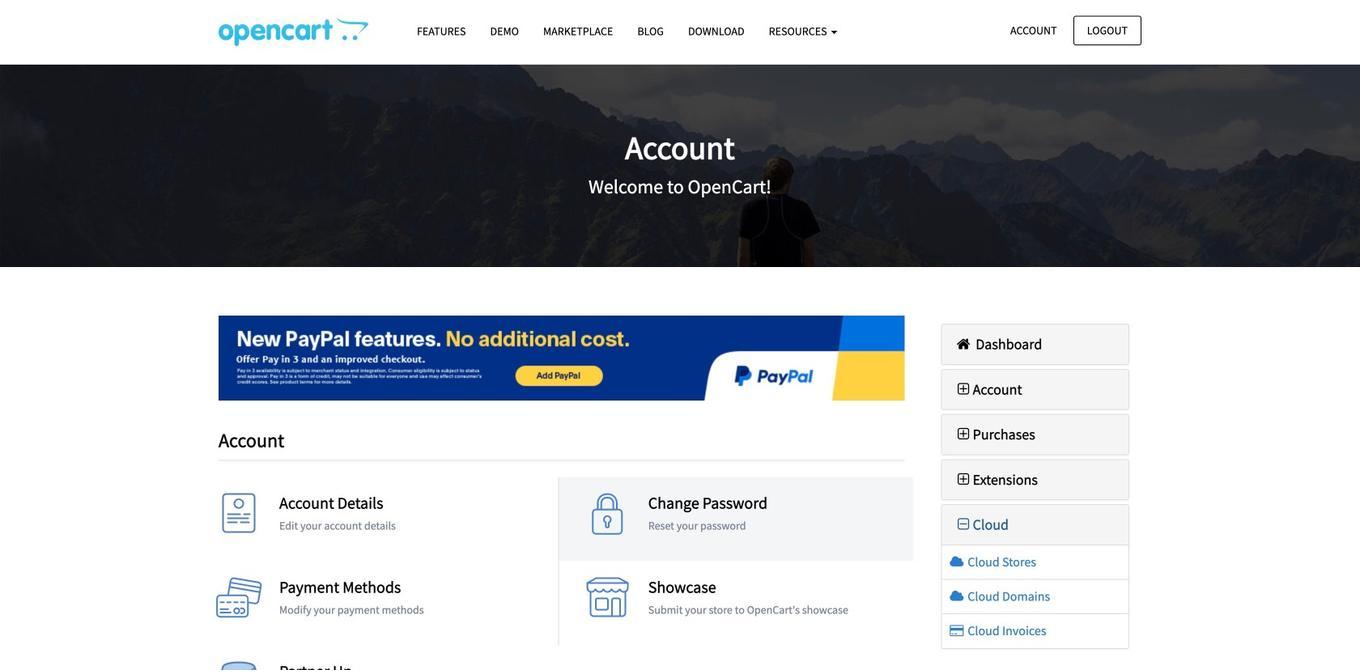 Task type: describe. For each thing, give the bounding box(es) containing it.
payment methods image
[[215, 578, 263, 626]]

plus square o image
[[954, 472, 973, 487]]

home image
[[954, 337, 973, 351]]

cloud image
[[948, 590, 965, 603]]

2 plus square o image from the top
[[954, 427, 973, 442]]

paypal image
[[219, 316, 905, 401]]

showcase image
[[583, 578, 632, 626]]

apply to become a partner image
[[215, 662, 263, 670]]



Task type: locate. For each thing, give the bounding box(es) containing it.
account image
[[215, 494, 263, 542]]

opencart - your account image
[[219, 17, 368, 46]]

fw image
[[954, 517, 973, 532]]

plus square o image up plus square o icon
[[954, 427, 973, 442]]

1 vertical spatial plus square o image
[[954, 427, 973, 442]]

plus square o image down home image
[[954, 382, 973, 397]]

cloud image
[[948, 556, 965, 569]]

change password image
[[583, 494, 632, 542]]

plus square o image
[[954, 382, 973, 397], [954, 427, 973, 442]]

credit card image
[[948, 625, 965, 638]]

1 plus square o image from the top
[[954, 382, 973, 397]]

0 vertical spatial plus square o image
[[954, 382, 973, 397]]



Task type: vqa. For each thing, say whether or not it's contained in the screenshot.
Home icon on the bottom of page
yes



